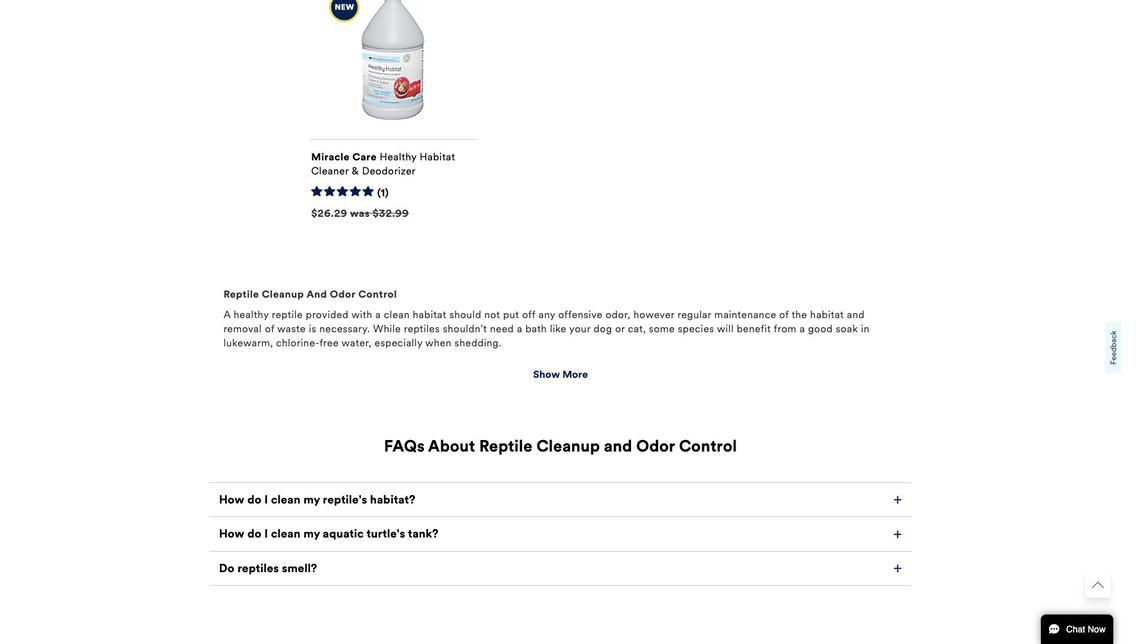Task type: vqa. For each thing, say whether or not it's contained in the screenshot.
the left DETAILS
no



Task type: describe. For each thing, give the bounding box(es) containing it.
0 horizontal spatial of
[[265, 323, 275, 335]]

some
[[649, 323, 675, 335]]

(1)
[[377, 187, 389, 199]]

about
[[428, 436, 476, 456]]

tank?
[[408, 527, 439, 541]]

the
[[792, 309, 808, 321]]

do reptiles smell?
[[219, 561, 317, 576]]

$26.29 was $32.99
[[311, 207, 409, 219]]

bath
[[526, 323, 547, 335]]

2 horizontal spatial a
[[800, 323, 806, 335]]

necessary.
[[320, 323, 370, 335]]

1 horizontal spatial of
[[780, 309, 789, 321]]

0 vertical spatial control
[[359, 288, 397, 300]]

0 horizontal spatial a
[[376, 309, 381, 321]]

regular
[[678, 309, 712, 321]]

1 horizontal spatial odor
[[637, 436, 675, 456]]

cleaner
[[311, 165, 349, 177]]

like
[[550, 323, 567, 335]]

faqs
[[384, 436, 425, 456]]

lukewarm,
[[224, 337, 273, 349]]

styled arrow button link
[[1086, 572, 1112, 598]]

more
[[563, 368, 588, 381]]

1 horizontal spatial and
[[604, 436, 633, 456]]

habitat?
[[370, 493, 416, 507]]

chlorine-
[[276, 337, 320, 349]]

how do i clean my reptile's habitat?
[[219, 493, 416, 507]]

reptile's
[[323, 493, 367, 507]]

shedding.
[[455, 337, 502, 349]]

healthy
[[380, 151, 417, 163]]

show more button
[[534, 368, 588, 381]]

reptiles inside a healthy reptile provided with a clean habitat should not put off any offensive odor, however regular maintenance of the habitat and removal of waste is necessary. while reptiles shouldn't need a bath like your dog or cat, some species will benefit from a good soak in lukewarm, chlorine-free water, especially when shedding.
[[404, 323, 440, 335]]

odor,
[[606, 309, 631, 321]]

clean for aquatic
[[271, 527, 301, 541]]

2 habitat from the left
[[811, 309, 845, 321]]

provided
[[306, 309, 349, 321]]

put
[[503, 309, 520, 321]]

water,
[[342, 337, 372, 349]]

&
[[352, 165, 359, 177]]

habitat
[[420, 151, 456, 163]]

how for how do i clean my aquatic turtle's tank?
[[219, 527, 245, 541]]

healthy habitat cleaner & deodorizer
[[311, 151, 456, 177]]

and inside a healthy reptile provided with a clean habitat should not put off any offensive odor, however regular maintenance of the habitat and removal of waste is necessary. while reptiles shouldn't need a bath like your dog or cat, some species will benefit from a good soak in lukewarm, chlorine-free water, especially when shedding.
[[847, 309, 865, 321]]

removal
[[224, 323, 262, 335]]

care
[[353, 151, 377, 163]]

how do i clean my aquatic turtle's tank?
[[219, 527, 439, 541]]

maintenance
[[715, 309, 777, 321]]

a healthy reptile provided with a clean habitat should not put off any offensive odor, however regular maintenance of the habitat and removal of waste is necessary. while reptiles shouldn't need a bath like your dog or cat, some species will benefit from a good soak in lukewarm, chlorine-free water, especially when shedding.
[[224, 309, 870, 349]]

your
[[570, 323, 591, 335]]

should
[[450, 309, 482, 321]]

off
[[523, 309, 536, 321]]

$32.99
[[373, 207, 409, 219]]

not
[[485, 309, 501, 321]]

offensive
[[559, 309, 603, 321]]

clean for reptile's
[[271, 493, 301, 507]]

i for how do i clean my reptile's habitat?
[[265, 493, 268, 507]]

smell?
[[282, 561, 317, 576]]

especially
[[375, 337, 423, 349]]

do
[[219, 561, 235, 576]]

how do i clean my reptile's habitat? link
[[219, 483, 903, 517]]

cat,
[[628, 323, 646, 335]]

reptile
[[272, 309, 303, 321]]

soak
[[836, 323, 859, 335]]

reptile cleanup and odor control
[[224, 288, 397, 300]]



Task type: locate. For each thing, give the bounding box(es) containing it.
2 how from the top
[[219, 527, 245, 541]]

0 vertical spatial my
[[304, 493, 320, 507]]

miracle care
[[311, 151, 377, 163]]

1 vertical spatial cleanup
[[537, 436, 600, 456]]

while
[[373, 323, 401, 335]]

do for how do i clean my reptile's habitat?
[[247, 493, 262, 507]]

1 how from the top
[[219, 493, 245, 507]]

1 vertical spatial of
[[265, 323, 275, 335]]

1 vertical spatial odor
[[637, 436, 675, 456]]

0 vertical spatial reptiles
[[404, 323, 440, 335]]

1 vertical spatial how
[[219, 527, 245, 541]]

clean
[[384, 309, 410, 321], [271, 493, 301, 507], [271, 527, 301, 541]]

0 horizontal spatial reptile
[[224, 288, 259, 300]]

my for reptile's
[[304, 493, 320, 507]]

reptiles inside 'link'
[[238, 561, 279, 576]]

need
[[490, 323, 514, 335]]

my for aquatic
[[304, 527, 320, 541]]

however
[[634, 309, 675, 321]]

2 i from the top
[[265, 527, 268, 541]]

reptiles up when
[[404, 323, 440, 335]]

a right the with
[[376, 309, 381, 321]]

i for how do i clean my aquatic turtle's tank?
[[265, 527, 268, 541]]

0 horizontal spatial and
[[307, 288, 327, 300]]

1 vertical spatial and
[[847, 309, 865, 321]]

i
[[265, 493, 268, 507], [265, 527, 268, 541]]

good
[[809, 323, 833, 335]]

0 horizontal spatial cleanup
[[262, 288, 304, 300]]

1 vertical spatial clean
[[271, 493, 301, 507]]

2 vertical spatial and
[[604, 436, 633, 456]]

1 vertical spatial i
[[265, 527, 268, 541]]

was
[[350, 207, 370, 219]]

show more
[[534, 368, 588, 381]]

1 do from the top
[[247, 493, 262, 507]]

of
[[780, 309, 789, 321], [265, 323, 275, 335]]

habitat up good
[[811, 309, 845, 321]]

deodorizer
[[362, 165, 416, 177]]

1 horizontal spatial a
[[517, 323, 523, 335]]

2 vertical spatial clean
[[271, 527, 301, 541]]

a
[[376, 309, 381, 321], [517, 323, 523, 335], [800, 323, 806, 335]]

my
[[304, 493, 320, 507], [304, 527, 320, 541]]

do reptiles smell? link
[[219, 552, 903, 586]]

1 horizontal spatial reptiles
[[404, 323, 440, 335]]

0 vertical spatial and
[[307, 288, 327, 300]]

how inside how do i clean my reptile's habitat? link
[[219, 493, 245, 507]]

0 horizontal spatial reptiles
[[238, 561, 279, 576]]

1 horizontal spatial reptile
[[479, 436, 533, 456]]

show
[[534, 368, 560, 381]]

do for how do i clean my aquatic turtle's tank?
[[247, 527, 262, 541]]

1 vertical spatial reptiles
[[238, 561, 279, 576]]

dog
[[594, 323, 613, 335]]

shouldn't
[[443, 323, 487, 335]]

clean up 'while'
[[384, 309, 410, 321]]

1 my from the top
[[304, 493, 320, 507]]

0 horizontal spatial control
[[359, 288, 397, 300]]

cleanup up reptile at top left
[[262, 288, 304, 300]]

a down "put"
[[517, 323, 523, 335]]

healthy
[[234, 309, 269, 321]]

reptiles
[[404, 323, 440, 335], [238, 561, 279, 576]]

cleanup
[[262, 288, 304, 300], [537, 436, 600, 456]]

how inside how do i clean my aquatic turtle's tank? link
[[219, 527, 245, 541]]

0 vertical spatial odor
[[330, 288, 356, 300]]

aquatic
[[323, 527, 364, 541]]

turtle's
[[367, 527, 406, 541]]

0 vertical spatial do
[[247, 493, 262, 507]]

of up from
[[780, 309, 789, 321]]

1 vertical spatial my
[[304, 527, 320, 541]]

1 habitat from the left
[[413, 309, 447, 321]]

control
[[359, 288, 397, 300], [679, 436, 737, 456]]

1 horizontal spatial habitat
[[811, 309, 845, 321]]

how for how do i clean my reptile's habitat?
[[219, 493, 245, 507]]

0 horizontal spatial odor
[[330, 288, 356, 300]]

clean up how do i clean my aquatic turtle's tank?
[[271, 493, 301, 507]]

faqs about reptile cleanup and odor control
[[384, 436, 737, 456]]

reptile right about
[[479, 436, 533, 456]]

scroll to top image
[[1093, 580, 1104, 591]]

with
[[352, 309, 373, 321]]

in
[[862, 323, 870, 335]]

my left reptile's
[[304, 493, 320, 507]]

reptiles right do
[[238, 561, 279, 576]]

how
[[219, 493, 245, 507], [219, 527, 245, 541]]

of left waste
[[265, 323, 275, 335]]

2 my from the top
[[304, 527, 320, 541]]

species
[[678, 323, 715, 335]]

reptile
[[224, 288, 259, 300], [479, 436, 533, 456]]

1 vertical spatial reptile
[[479, 436, 533, 456]]

benefit
[[737, 323, 772, 335]]

free
[[320, 337, 339, 349]]

1 i from the top
[[265, 493, 268, 507]]

will
[[717, 323, 734, 335]]

1 horizontal spatial control
[[679, 436, 737, 456]]

clean inside a healthy reptile provided with a clean habitat should not put off any offensive odor, however regular maintenance of the habitat and removal of waste is necessary. while reptiles shouldn't need a bath like your dog or cat, some species will benefit from a good soak in lukewarm, chlorine-free water, especially when shedding.
[[384, 309, 410, 321]]

clean up smell?
[[271, 527, 301, 541]]

0 vertical spatial of
[[780, 309, 789, 321]]

0 vertical spatial cleanup
[[262, 288, 304, 300]]

1 review element
[[377, 187, 389, 200]]

any
[[539, 309, 556, 321]]

2 horizontal spatial and
[[847, 309, 865, 321]]

odor
[[330, 288, 356, 300], [637, 436, 675, 456]]

cleanup up how do i clean my reptile's habitat? link
[[537, 436, 600, 456]]

how do i clean my aquatic turtle's tank? link
[[219, 518, 903, 551]]

or
[[616, 323, 625, 335]]

0 horizontal spatial habitat
[[413, 309, 447, 321]]

and
[[307, 288, 327, 300], [847, 309, 865, 321], [604, 436, 633, 456]]

is
[[309, 323, 317, 335]]

1 horizontal spatial cleanup
[[537, 436, 600, 456]]

habitat
[[413, 309, 447, 321], [811, 309, 845, 321]]

when
[[426, 337, 452, 349]]

$26.29
[[311, 207, 348, 219]]

2 do from the top
[[247, 527, 262, 541]]

waste
[[277, 323, 306, 335]]

0 vertical spatial clean
[[384, 309, 410, 321]]

a down the the
[[800, 323, 806, 335]]

my left aquatic
[[304, 527, 320, 541]]

miracle
[[311, 151, 350, 163]]

a
[[224, 309, 231, 321]]

0 vertical spatial reptile
[[224, 288, 259, 300]]

reptile up healthy
[[224, 288, 259, 300]]

0 vertical spatial i
[[265, 493, 268, 507]]

0 vertical spatial how
[[219, 493, 245, 507]]

1 vertical spatial do
[[247, 527, 262, 541]]

habitat up when
[[413, 309, 447, 321]]

from
[[774, 323, 797, 335]]

do
[[247, 493, 262, 507], [247, 527, 262, 541]]

1 vertical spatial control
[[679, 436, 737, 456]]



